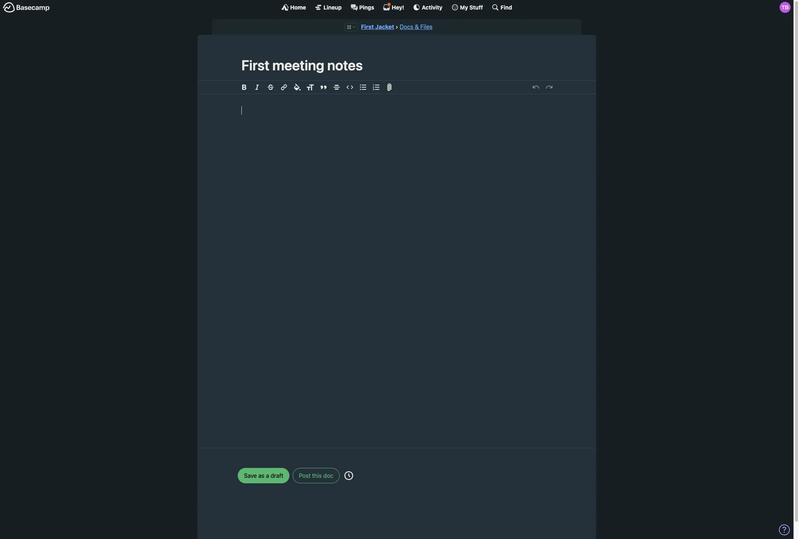 Task type: describe. For each thing, give the bounding box(es) containing it.
post this doc button
[[293, 468, 340, 484]]

switch accounts image
[[3, 2, 50, 13]]

hey! button
[[383, 3, 405, 11]]

› docs & files
[[396, 23, 433, 30]]

find
[[501, 4, 513, 10]]

post this doc
[[299, 473, 334, 479]]

pings
[[360, 4, 375, 10]]

home
[[291, 4, 306, 10]]

files
[[421, 23, 433, 30]]

Type a title… text field
[[242, 57, 553, 73]]

find button
[[492, 4, 513, 11]]

docs
[[400, 23, 414, 30]]

first jacket
[[361, 23, 395, 30]]

tyler black image
[[780, 2, 791, 13]]

schedule this to post later image
[[345, 472, 354, 480]]

Type your document here… text field
[[220, 94, 575, 439]]

my stuff
[[461, 4, 484, 10]]

lineup link
[[315, 4, 342, 11]]

&
[[415, 23, 419, 30]]

first jacket link
[[361, 23, 395, 30]]

this
[[312, 473, 322, 479]]

pings button
[[351, 4, 375, 11]]



Task type: locate. For each thing, give the bounding box(es) containing it.
home link
[[282, 4, 306, 11]]

activity link
[[413, 4, 443, 11]]

first
[[361, 23, 374, 30]]

lineup
[[324, 4, 342, 10]]

activity
[[422, 4, 443, 10]]

stuff
[[470, 4, 484, 10]]

my
[[461, 4, 469, 10]]

›
[[396, 23, 399, 30]]

post
[[299, 473, 311, 479]]

jacket
[[376, 23, 395, 30]]

main element
[[0, 0, 794, 14]]

hey!
[[392, 4, 405, 10]]

docs & files link
[[400, 23, 433, 30]]

None submit
[[238, 468, 290, 484]]

doc
[[324, 473, 334, 479]]

my stuff button
[[452, 4, 484, 11]]



Task type: vqa. For each thing, say whether or not it's contained in the screenshot.
schedule this to post later icon
yes



